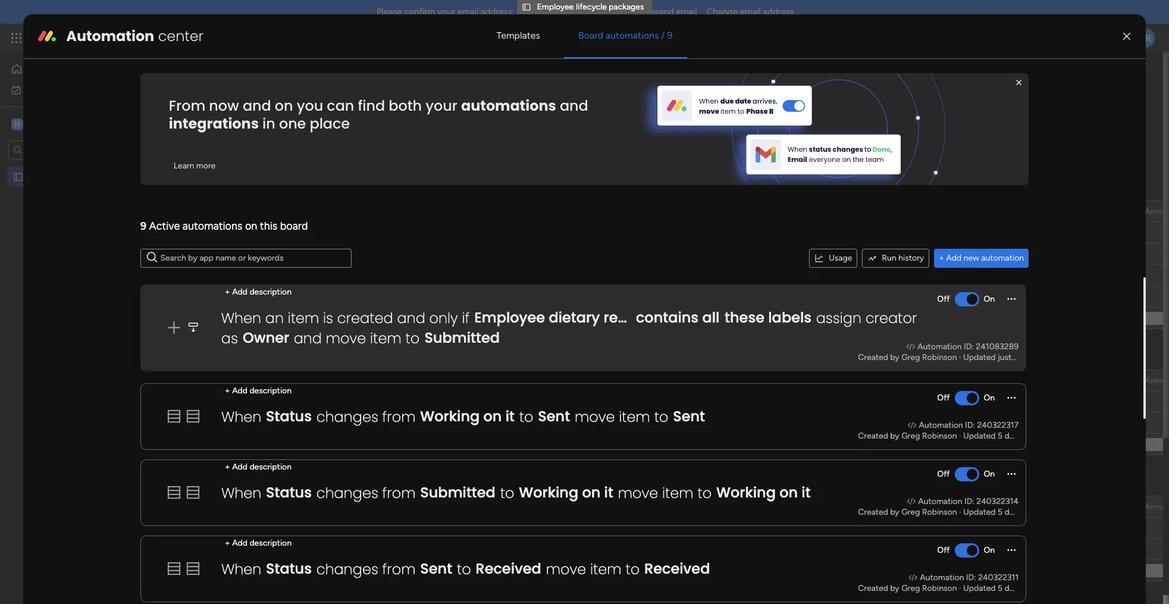Task type: vqa. For each thing, say whether or not it's contained in the screenshot.
'Main'
no



Task type: describe. For each thing, give the bounding box(es) containing it.
packages inside list box
[[100, 172, 135, 182]]

on inside from now and on you can find both your automations and integrations in one place
[[275, 96, 293, 115]]

when status changes for from working on it to sent
[[221, 406, 378, 427]]

see more button
[[180, 88, 279, 102]]

monday
[[53, 31, 94, 45]]

board
[[578, 30, 603, 41]]

submitted inside move item to submitted
[[424, 330, 500, 349]]

to for move item to sent
[[654, 407, 669, 427]]

+ add description for from submitted to working on it
[[225, 462, 292, 472]]

more
[[196, 161, 216, 171]]

by for sent
[[891, 431, 900, 441]]

1 horizontal spatial employee lifecycle packages
[[181, 61, 452, 88]]

changes for from working on it to sent
[[316, 407, 378, 427]]

on inside move item to working on it
[[780, 483, 798, 502]]

by for received
[[891, 583, 900, 593]]

Sent field
[[202, 476, 232, 492]]

status for from sent to received
[[266, 559, 312, 578]]

2 number from the top
[[1013, 501, 1041, 512]]

1 vertical spatial owner
[[430, 375, 455, 385]]

add view image
[[310, 112, 315, 121]]

add to favorites image
[[480, 69, 492, 81]]

table button
[[180, 107, 227, 126]]

4
[[244, 397, 249, 407]]

see for see plans
[[208, 33, 222, 43]]

timeline for employee address
[[754, 375, 785, 385]]

Employee lifecycle packages field
[[178, 61, 455, 88]]

description for from submitted to working on it
[[250, 462, 292, 472]]

item for move item to working on it
[[662, 483, 694, 503]]

when for from sent to received
[[221, 559, 261, 579]]

when for from submitted to working on it
[[221, 483, 261, 503]]

created
[[337, 310, 393, 330]]

2 employee phone number field from the top
[[945, 500, 1041, 513]]

is for second what is the life event? field from the bottom of the page
[[507, 375, 512, 385]]

1 employee address field from the top
[[839, 374, 913, 387]]

from submitted to working on it
[[382, 483, 613, 503]]

integrations
[[169, 114, 259, 133]]

automation id: 240322311
[[920, 573, 1019, 583]]

plans
[[224, 33, 244, 43]]

activity
[[1007, 70, 1036, 80]]

timeline field for employee address
[[751, 374, 788, 387]]

2 ideal from the top
[[1125, 375, 1143, 385]]

see plans button
[[192, 29, 249, 47]]

when for from working on it to sent
[[221, 407, 261, 427]]

/
[[661, 30, 665, 41]]

2 vertical spatial owner
[[430, 501, 455, 512]]

lifecycle inside list box
[[67, 172, 98, 182]]

automations inside board automations / 9 button
[[606, 30, 659, 41]]

timeline field for status
[[751, 500, 788, 513]]

home button
[[7, 60, 128, 79]]

+ add new automation button
[[935, 249, 1029, 268]]

when inside when an item is created and only if employee dietary restriction
[[221, 310, 261, 330]]

restriction inside when an item is created and only if employee dietary restriction
[[604, 310, 676, 329]]

contains all these labels
[[636, 310, 812, 329]]

2 arrival from the top
[[1145, 375, 1169, 385]]

activity button
[[1002, 65, 1058, 85]]

1 horizontal spatial now
[[1014, 354, 1030, 364]]

240322314
[[977, 496, 1019, 506]]

robinsongreg175@gmail.com
[[517, 7, 633, 17]]

add for from submitted to working on it
[[232, 462, 247, 472]]

1 email from the left
[[458, 7, 479, 17]]

see more
[[242, 89, 277, 99]]

1 employee dietary restriction from the top
[[1042, 206, 1147, 216]]

dietary inside when an item is created and only if employee dietary restriction
[[549, 310, 600, 329]]

off for working on it
[[938, 469, 950, 479]]

2 ideal arrival field from the top
[[1123, 374, 1170, 387]]

resend email link
[[644, 7, 697, 17]]

warning image
[[861, 525, 870, 533]]

5 for move item to working on it
[[998, 507, 1003, 517]]

when an item is created and only if employee dietary restriction
[[221, 310, 676, 330]]

1 requester field from the top
[[664, 374, 708, 387]]

assign
[[816, 310, 862, 330]]

move item to working on it
[[618, 483, 811, 503]]

management
[[120, 31, 185, 45]]

+ add description field for from submitted to working on it
[[222, 461, 295, 474]]

usage
[[829, 253, 853, 263]]

this
[[260, 220, 278, 233]]

automation id: 240322314
[[919, 496, 1019, 506]]

3 ideal arrival field from the top
[[1123, 500, 1170, 513]]

240322311
[[979, 573, 1019, 583]]

learn more
[[174, 161, 216, 171]]

3 arrival from the top
[[1145, 501, 1169, 512]]

when status changes for from sent to received
[[221, 559, 378, 579]]

move item to received
[[546, 559, 710, 579]]

item for item 4
[[225, 397, 242, 407]]

board automations / 9 button
[[564, 21, 687, 50]]

just
[[998, 354, 1012, 364]]

code image for sent
[[908, 421, 917, 429]]

item for move item to submitted
[[370, 330, 402, 350]]

move item to submitted
[[326, 330, 500, 350]]

0 vertical spatial employee lifecycle packages
[[537, 2, 644, 12]]

only
[[429, 310, 458, 330]]

1 on from the top
[[984, 296, 995, 306]]

run
[[882, 253, 897, 263]]

requester for 2nd requester 'field' from the top of the page
[[667, 501, 705, 512]]

automation id: 240322317
[[919, 420, 1019, 430]]

as
[[221, 330, 238, 350]]

is for first what is the life event? field from the bottom of the page
[[507, 501, 512, 512]]

working on it
[[205, 350, 276, 365]]

learn more button
[[169, 156, 220, 176]]

it inside 'field'
[[269, 350, 276, 365]]

1 + add description field from the top
[[222, 288, 295, 301]]

automation center
[[66, 26, 204, 46]]

move item to sent
[[575, 406, 705, 427]]

the for first what is the life event? field from the bottom of the page
[[514, 501, 527, 512]]

1 by from the top
[[891, 354, 900, 364]]

run history
[[882, 253, 924, 263]]

+ add description field for from working on it to sent
[[222, 384, 295, 398]]

1 greg from the top
[[902, 354, 920, 364]]

created for working on it
[[858, 507, 889, 517]]

description for from sent to received
[[250, 538, 292, 548]]

creator
[[866, 310, 917, 330]]

integrate
[[933, 112, 967, 122]]

9 active automations on this board
[[140, 220, 308, 233]]

both
[[389, 96, 422, 115]]

received for from sent to received
[[476, 559, 541, 578]]

from now and on you can find both your automations and integrations in one place
[[169, 96, 588, 133]]

what is the life event? for first what is the life event? field from the bottom of the page
[[484, 501, 567, 512]]

greg robinson image
[[1136, 29, 1155, 48]]

241083289
[[976, 343, 1019, 354]]

id: for received
[[966, 573, 977, 583]]

created for received
[[858, 583, 889, 593]]

move for move item to received
[[546, 559, 586, 579]]

· for received
[[959, 583, 962, 593]]

1 v2 ellipsis image from the top
[[1008, 299, 1016, 311]]

history
[[899, 253, 924, 263]]

one
[[279, 114, 306, 133]]

in
[[263, 114, 275, 133]]

change email address link
[[707, 7, 795, 17]]

2
[[244, 249, 249, 260]]

all
[[702, 310, 720, 329]]

an
[[265, 310, 284, 330]]

0 vertical spatial your
[[438, 7, 455, 17]]

event? for second what is the life event? field from the bottom of the page
[[542, 375, 567, 385]]

when status changes for from submitted to working on it
[[221, 483, 378, 503]]

3 employee dietary restriction from the top
[[1042, 501, 1147, 512]]

5 for move item to received
[[998, 583, 1003, 593]]

work
[[96, 31, 118, 45]]

on for sent
[[984, 393, 995, 403]]

updated for sent
[[964, 431, 996, 441]]

id: for sent
[[965, 420, 976, 430]]

automation for automation center
[[66, 26, 154, 46]]

robinson for sent
[[922, 431, 957, 441]]

1 robinson from the top
[[922, 354, 957, 364]]

usage button
[[809, 249, 858, 268]]

off for received
[[938, 545, 950, 555]]

description for from working on it to sent
[[250, 386, 292, 396]]

if
[[462, 310, 470, 330]]

2 employee dietary restriction from the top
[[1042, 375, 1147, 385]]

move for move item to submitted
[[326, 330, 366, 350]]

Search by app name or keywords text field
[[157, 250, 336, 267]]

from working on it to sent
[[382, 406, 570, 427]]

to inside from working on it to sent
[[519, 407, 533, 427]]

address for second employee address field from the bottom
[[881, 375, 910, 385]]

employee phone number for 2nd employee phone number field
[[948, 501, 1041, 512]]

automation for automation id: 240322314
[[919, 496, 963, 506]]

+ add description field for from sent to received
[[222, 537, 295, 550]]

1 description from the top
[[250, 289, 292, 299]]

created by greg robinson · updated 5 days ago for move item to working on it
[[858, 507, 1038, 517]]

2 what is the life event? field from the top
[[482, 500, 567, 513]]

select product image
[[11, 32, 23, 44]]

can
[[327, 96, 354, 115]]

it inside 'from submitted to working on it'
[[604, 483, 613, 502]]

board
[[280, 220, 308, 233]]

workspace image
[[11, 118, 23, 131]]

greg for sent
[[902, 431, 920, 441]]

show board description image
[[460, 69, 474, 81]]

1 what is the life event? field from the top
[[482, 374, 567, 387]]

employee lifecycle packages inside list box
[[28, 172, 135, 182]]

ago for move item to received
[[1024, 583, 1038, 593]]

automation
[[982, 253, 1024, 263]]

form button
[[227, 107, 264, 126]]

1 vertical spatial packages
[[358, 61, 452, 88]]

the for second what is the life event? field from the bottom of the page
[[514, 375, 527, 385]]

changes for from submitted to working on it
[[316, 483, 378, 503]]

v2 ellipsis image for sent
[[1008, 395, 1016, 408]]

1 off from the top
[[938, 296, 950, 306]]

working inside move item to working on it
[[716, 483, 776, 502]]

from
[[169, 96, 205, 115]]

by for working on it
[[891, 507, 900, 517]]

templates
[[497, 30, 540, 41]]

confirm
[[404, 7, 435, 17]]

to for move item to submitted
[[406, 330, 420, 350]]

rocket image
[[874, 525, 882, 533]]

automation for automation id: 240322317
[[919, 420, 963, 430]]

employee inside list box
[[28, 172, 65, 182]]

table
[[199, 111, 218, 121]]

is inside when an item is created and only if employee dietary restriction
[[323, 310, 333, 330]]

place
[[310, 114, 350, 133]]

move for move item to working on it
[[618, 483, 658, 503]]

item for item 5
[[225, 523, 242, 533]]

created for sent
[[858, 431, 889, 441]]

chart button
[[264, 107, 303, 126]]

code image for move item to received
[[909, 573, 918, 581]]

from for from submitted to working on it
[[382, 483, 416, 503]]

see plans
[[208, 33, 244, 43]]

1 + add description from the top
[[225, 289, 292, 299]]



Task type: locate. For each thing, give the bounding box(es) containing it.
add inside button
[[947, 253, 962, 263]]

Search in workspace field
[[25, 143, 99, 157]]

1 status field from the top
[[588, 374, 618, 387]]

1 vertical spatial when status changes
[[221, 483, 378, 503]]

0 horizontal spatial 9
[[140, 220, 146, 233]]

2 vertical spatial ago
[[1024, 583, 1038, 593]]

1 vertical spatial is
[[507, 375, 512, 385]]

2 vertical spatial employee lifecycle packages
[[28, 172, 135, 182]]

3 ago from the top
[[1024, 583, 1038, 593]]

item
[[225, 228, 242, 238], [225, 249, 242, 260], [303, 375, 320, 385], [225, 397, 242, 407], [303, 501, 320, 511], [225, 523, 242, 533]]

2 what is the life event? from the top
[[484, 501, 567, 512]]

timeline for status
[[754, 501, 785, 512]]

9 right /
[[668, 30, 673, 41]]

board automations / 9
[[578, 30, 673, 41]]

phone for 2nd employee phone number field
[[987, 501, 1011, 512]]

packages
[[609, 2, 644, 12], [358, 61, 452, 88], [100, 172, 135, 182]]

wedding
[[503, 523, 536, 533]]

1 ago from the top
[[1024, 431, 1038, 441]]

2 off from the top
[[938, 393, 950, 403]]

employee lifecycle packages
[[537, 2, 644, 12], [181, 61, 452, 88], [28, 172, 135, 182]]

status for from submitted to working on it
[[266, 483, 312, 502]]

restriction
[[1109, 206, 1147, 216], [604, 310, 676, 329], [1109, 375, 1147, 385], [1109, 501, 1147, 512]]

from for from sent to received
[[382, 559, 416, 579]]

+ inside button
[[939, 253, 945, 263]]

2 employee phone number from the top
[[948, 501, 1041, 512]]

1 vertical spatial status field
[[588, 500, 618, 513]]

off
[[938, 296, 950, 306], [938, 393, 950, 403], [938, 469, 950, 479], [938, 545, 950, 555]]

+ add description up an
[[225, 289, 292, 299]]

0 vertical spatial created by greg robinson · updated 5 days ago
[[858, 431, 1038, 441]]

1 vertical spatial ideal arrival 
[[1125, 375, 1170, 385]]

3 when status changes from the top
[[221, 559, 378, 579]]

· for sent
[[959, 431, 962, 441]]

on inside from working on it to sent
[[483, 406, 502, 426]]

from for from working on it to sent
[[382, 407, 416, 427]]

240322317
[[978, 420, 1019, 430]]

1 ideal arrival field from the top
[[1123, 205, 1170, 218]]

requester
[[667, 375, 705, 385], [667, 501, 705, 512]]

1 timeline from the top
[[754, 375, 785, 385]]

v2 ellipsis image
[[1008, 299, 1016, 311], [1008, 395, 1016, 408], [1008, 472, 1016, 484], [1008, 548, 1016, 560]]

1 when status changes from the top
[[221, 406, 378, 427]]

3 when from the top
[[221, 483, 261, 503]]

2 vertical spatial created by greg robinson · updated 5 days ago
[[858, 583, 1038, 593]]

updated for working on it
[[964, 507, 996, 517]]

is up from working on it to sent
[[507, 375, 512, 385]]

days down the 240322314
[[1005, 507, 1022, 517]]

2 updated from the top
[[964, 431, 996, 441]]

on for working on it
[[984, 469, 995, 479]]

new
[[964, 253, 980, 263]]

templates button
[[482, 21, 555, 50]]

what
[[484, 375, 505, 385], [484, 501, 505, 512]]

1 · from the top
[[959, 354, 962, 364]]

on inside 'from submitted to working on it'
[[582, 483, 601, 502]]

1 arrival from the top
[[1145, 206, 1169, 216]]

+ add description field up sent field
[[222, 461, 295, 474]]

+ add description field up an
[[222, 288, 295, 301]]

robinson for received
[[922, 583, 957, 593]]

when
[[221, 310, 261, 330], [221, 407, 261, 427], [221, 483, 261, 503], [221, 559, 261, 579]]

and inside when an item is created and only if employee dietary restriction
[[397, 310, 425, 330]]

· down automation id: 240322317
[[959, 431, 962, 441]]

created by greg robinson · updated just now
[[858, 354, 1030, 364]]

1 vertical spatial automations
[[461, 96, 556, 115]]

v2 ellipsis image for working on it
[[1008, 472, 1016, 484]]

0 horizontal spatial packages
[[100, 172, 135, 182]]

2 timeline from the top
[[754, 501, 785, 512]]

what for first what is the life event? field from the bottom of the page
[[484, 501, 505, 512]]

· down automation id: 240322311
[[959, 583, 962, 593]]

1 received from the left
[[476, 559, 541, 578]]

created
[[858, 354, 889, 364], [858, 431, 889, 441], [858, 507, 889, 517], [858, 583, 889, 593]]

more
[[258, 89, 277, 99]]

1 vertical spatial requester field
[[664, 500, 708, 513]]

employee lifecycle packages up board at the top of the page
[[537, 2, 644, 12]]

1 vertical spatial event?
[[542, 501, 567, 512]]

ago
[[1024, 431, 1038, 441], [1024, 507, 1038, 517], [1024, 583, 1038, 593]]

1 vertical spatial what is the life event?
[[484, 501, 567, 512]]

to inside 'from submitted to working on it'
[[500, 483, 514, 503]]

the up from working on it to sent
[[514, 375, 527, 385]]

1 ideal from the top
[[1125, 206, 1143, 216]]

Employee address field
[[839, 374, 913, 387], [839, 500, 913, 513]]

0 vertical spatial is
[[323, 310, 333, 330]]

code image left automation id: 240322311
[[909, 573, 918, 581]]

dietary
[[1081, 206, 1107, 216], [549, 310, 600, 329], [1081, 375, 1107, 385], [1081, 501, 1107, 512]]

created by greg robinson · updated 5 days ago for move item to received
[[858, 583, 1038, 593]]

2 + add description field from the top
[[222, 384, 295, 398]]

on up the 240322314
[[984, 469, 995, 479]]

address up question "image"
[[881, 501, 910, 512]]

0 vertical spatial lifecycle
[[576, 2, 607, 12]]

4 robinson from the top
[[922, 583, 957, 593]]

2 greg from the top
[[902, 431, 920, 441]]

3 description from the top
[[250, 462, 292, 472]]

updated down automation id: 240322317
[[964, 431, 996, 441]]

+ for from sent to received
[[225, 538, 230, 548]]

+ add description up 4
[[225, 386, 292, 396]]

on for received
[[984, 545, 995, 555]]

3 changes from the top
[[316, 559, 378, 579]]

to inside from sent to received
[[457, 559, 471, 579]]

see for see more
[[242, 89, 256, 99]]

received for move item to received
[[644, 559, 710, 578]]

0 vertical spatial now
[[209, 96, 239, 115]]

your inside from now and on you can find both your automations and integrations in one place
[[426, 96, 458, 115]]

1 horizontal spatial lifecycle
[[278, 61, 354, 88]]

1 from from the top
[[382, 407, 416, 427]]

0 horizontal spatial received
[[476, 559, 541, 578]]

number
[[1013, 375, 1041, 385], [1013, 501, 1041, 512]]

employee address
[[842, 375, 910, 385], [842, 501, 910, 512]]

4 description from the top
[[250, 538, 292, 548]]

changes for from sent to received
[[316, 559, 378, 579]]

v2 ellipsis image up 240322317 on the right bottom of page
[[1008, 395, 1016, 408]]

days for move item to working on it
[[1005, 507, 1022, 517]]

when up as
[[221, 310, 261, 330]]

9 inside button
[[668, 30, 673, 41]]

1 vertical spatial address
[[881, 375, 910, 385]]

2 vertical spatial ideal arrival field
[[1123, 500, 1170, 513]]

created by greg robinson · updated 5 days ago down automation id: 240322314
[[858, 507, 1038, 517]]

0 vertical spatial what
[[484, 375, 505, 385]]

on up 240322317 on the right bottom of page
[[984, 393, 995, 403]]

created by greg robinson · updated 5 days ago down automation id: 240322317
[[858, 431, 1038, 441]]

1 number from the top
[[1013, 375, 1041, 385]]

item 5
[[225, 523, 249, 533]]

item for item 2
[[225, 249, 242, 260]]

id: left 240322317 on the right bottom of page
[[965, 420, 976, 430]]

1 vertical spatial ago
[[1024, 507, 1038, 517]]

1 days from the top
[[1005, 431, 1022, 441]]

address for first employee address field from the bottom of the page
[[881, 501, 910, 512]]

n
[[14, 119, 20, 129]]

0 horizontal spatial lifecycle
[[67, 172, 98, 182]]

2 from from the top
[[382, 483, 416, 503]]

your right confirm
[[438, 7, 455, 17]]

off up automation id: 240322311
[[938, 545, 950, 555]]

1 vertical spatial see
[[242, 89, 256, 99]]

2 email from the left
[[676, 7, 697, 17]]

item 2
[[225, 249, 249, 260]]

Owner field
[[427, 374, 458, 387], [427, 500, 458, 513]]

change
[[707, 7, 738, 17]]

sent inside from sent to received
[[420, 559, 452, 578]]

automation  center image
[[38, 27, 57, 46]]

0 vertical spatial when status changes
[[221, 406, 378, 427]]

2 horizontal spatial email
[[740, 7, 761, 17]]

2 requester field from the top
[[664, 500, 708, 513]]

Submitted field
[[202, 181, 265, 196]]

1 horizontal spatial automations
[[461, 96, 556, 115]]

is left created
[[323, 310, 333, 330]]

received inside move item to received
[[644, 559, 710, 578]]

move inside move item to sent
[[575, 407, 615, 427]]

1 vertical spatial employee phone number field
[[945, 500, 1041, 513]]

0 vertical spatial address
[[763, 7, 795, 17]]

Timeline field
[[751, 374, 788, 387], [751, 500, 788, 513]]

dapulse integrations image
[[919, 112, 928, 121]]

greg for received
[[902, 583, 920, 593]]

updated down automation id: 240322311
[[964, 583, 996, 593]]

1 vertical spatial 9
[[140, 220, 146, 233]]

created by greg robinson · updated 5 days ago down automation id: 240322311
[[858, 583, 1038, 593]]

move inside move item to submitted
[[326, 330, 366, 350]]

created by greg robinson · updated 5 days ago
[[858, 431, 1038, 441], [858, 507, 1038, 517], [858, 583, 1038, 593]]

Working on it field
[[202, 350, 279, 365]]

what is the life event? for second what is the life event? field from the bottom of the page
[[484, 375, 567, 385]]

code image left automation id: 240322317
[[908, 421, 917, 429]]

days down 240322317 on the right bottom of page
[[1005, 431, 1022, 441]]

and
[[243, 96, 271, 115], [560, 96, 588, 115], [397, 310, 425, 330], [294, 330, 322, 350]]

+ up item 4
[[225, 386, 230, 396]]

0 vertical spatial the
[[514, 375, 527, 385]]

1 horizontal spatial 9
[[668, 30, 673, 41]]

item inside when an item is created and only if employee dietary restriction
[[288, 310, 319, 330]]

item 1
[[225, 228, 248, 238]]

from sent to received
[[382, 559, 541, 579]]

code image left automation id: 240322314
[[907, 497, 916, 505]]

2 created by greg robinson · updated 5 days ago from the top
[[858, 507, 1038, 517]]

email right resend
[[676, 7, 697, 17]]

0 vertical spatial submitted
[[205, 181, 262, 196]]

2 created from the top
[[858, 431, 889, 441]]

employee lifecycle packages up you
[[181, 61, 452, 88]]

0 vertical spatial days
[[1005, 431, 1022, 441]]

4 by from the top
[[891, 583, 900, 593]]

2 vertical spatial packages
[[100, 172, 135, 182]]

move inside move item to received
[[546, 559, 586, 579]]

+ for from submitted to working on it
[[225, 462, 230, 472]]

when down working on it 'field'
[[221, 407, 261, 427]]

0 vertical spatial status field
[[588, 374, 618, 387]]

robinson down automation id: 240322311
[[922, 583, 957, 593]]

1 employee address from the top
[[842, 375, 910, 385]]

learn
[[174, 161, 194, 171]]

robinson down automation id: 240322314
[[922, 507, 957, 517]]

3 on from the top
[[984, 469, 995, 479]]

1 timeline field from the top
[[751, 374, 788, 387]]

1
[[244, 228, 248, 238]]

v2 ellipsis image up the 240322314
[[1008, 472, 1016, 484]]

0 vertical spatial owner field
[[427, 374, 458, 387]]

off up automation id: 240322314
[[938, 469, 950, 479]]

1 vertical spatial what is the life event? field
[[482, 500, 567, 513]]

what for second what is the life event? field from the bottom of the page
[[484, 375, 505, 385]]

automations left /
[[606, 30, 659, 41]]

item inside move item to received
[[590, 559, 622, 579]]

2 event? from the top
[[542, 501, 567, 512]]

owner
[[243, 330, 289, 349], [430, 375, 455, 385], [430, 501, 455, 512]]

0 vertical spatial requester field
[[664, 374, 708, 387]]

automations left 1
[[183, 220, 243, 233]]

1 vertical spatial phone
[[987, 501, 1011, 512]]

3 ideal arrival  from the top
[[1125, 501, 1170, 512]]

see left more on the top left of the page
[[242, 89, 256, 99]]

v2 ellipsis image up 240322311
[[1008, 548, 1016, 560]]

1 vertical spatial owner field
[[427, 500, 458, 513]]

0 vertical spatial employee dietary restriction
[[1042, 206, 1147, 216]]

now inside from now and on you can find both your automations and integrations in one place
[[209, 96, 239, 115]]

you
[[297, 96, 323, 115]]

3 created from the top
[[858, 507, 889, 517]]

0 vertical spatial employee phone number field
[[945, 374, 1041, 387]]

employee address for second employee address field from the bottom
[[842, 375, 910, 385]]

greg for working on it
[[902, 507, 920, 517]]

1 owner field from the top
[[427, 374, 458, 387]]

employee address for first employee address field from the bottom of the page
[[842, 501, 910, 512]]

2 vertical spatial is
[[507, 501, 512, 512]]

add for from sent to received
[[232, 538, 247, 548]]

+ add description up sent field
[[225, 462, 292, 472]]

4 updated from the top
[[964, 583, 996, 593]]

4 v2 ellipsis image from the top
[[1008, 548, 1016, 560]]

0 vertical spatial life
[[529, 375, 540, 385]]

question image
[[886, 525, 891, 533]]

1 updated from the top
[[964, 354, 996, 364]]

sent
[[538, 406, 570, 426], [673, 406, 705, 426], [205, 476, 229, 491], [594, 523, 611, 533], [420, 559, 452, 578]]

1 vertical spatial code image
[[909, 573, 918, 581]]

lifecycle down search in workspace field
[[67, 172, 98, 182]]

item inside move item to submitted
[[370, 330, 402, 350]]

1 what is the life event? from the top
[[484, 375, 567, 385]]

address right change
[[763, 7, 795, 17]]

5
[[998, 431, 1003, 441], [998, 507, 1003, 517], [244, 523, 249, 533], [998, 583, 1003, 593]]

id: left 240322311
[[966, 573, 977, 583]]

0 vertical spatial timeline field
[[751, 374, 788, 387]]

2 by from the top
[[891, 431, 900, 441]]

address:
[[481, 7, 514, 17]]

sent inside from working on it to sent
[[538, 406, 570, 426]]

Status field
[[588, 374, 618, 387], [588, 500, 618, 513]]

0 vertical spatial phone
[[987, 375, 1011, 385]]

What is the life event? field
[[482, 374, 567, 387], [482, 500, 567, 513]]

when status changes
[[221, 406, 378, 427], [221, 483, 378, 503], [221, 559, 378, 579]]

1 requester from the top
[[667, 375, 705, 385]]

+ add description field down working on it 'field'
[[222, 384, 295, 398]]

3 robinson from the top
[[922, 507, 957, 517]]

1 vertical spatial changes
[[316, 483, 378, 503]]

·
[[959, 354, 962, 364], [959, 431, 962, 441], [959, 507, 962, 517], [959, 583, 962, 593]]

requester for second requester 'field' from the bottom of the page
[[667, 375, 705, 385]]

resend email
[[644, 7, 697, 17]]

9 left active
[[140, 220, 146, 233]]

from inside 'from submitted to working on it'
[[382, 483, 416, 503]]

to inside move item to sent
[[654, 407, 669, 427]]

0 horizontal spatial email
[[458, 7, 479, 17]]

public board image
[[12, 171, 24, 182]]

employee phone number for second employee phone number field from the bottom
[[948, 375, 1041, 385]]

+ down item 5
[[225, 538, 230, 548]]

ago for move item to sent
[[1024, 431, 1038, 441]]

monday work management
[[53, 31, 185, 45]]

submitted inside 'from submitted to working on it'
[[420, 483, 496, 502]]

sent inside field
[[205, 476, 229, 491]]

· for working on it
[[959, 507, 962, 517]]

4 + add description field from the top
[[222, 537, 295, 550]]

3 + add description field from the top
[[222, 461, 295, 474]]

lifecycle up board at the top of the page
[[576, 2, 607, 12]]

3 created by greg robinson · updated 5 days ago from the top
[[858, 583, 1038, 593]]

2 vertical spatial changes
[[316, 559, 378, 579]]

id: for working on it
[[965, 496, 975, 506]]

2 what from the top
[[484, 501, 505, 512]]

event? for first what is the life event? field from the bottom of the page
[[542, 501, 567, 512]]

0 vertical spatial ideal arrival 
[[1125, 206, 1170, 216]]

labels
[[768, 310, 812, 329]]

please
[[377, 7, 402, 17]]

item inside move item to working on it
[[662, 483, 694, 503]]

2 timeline field from the top
[[751, 500, 788, 513]]

1 vertical spatial requester
[[667, 501, 705, 512]]

id: up created by greg robinson · updated just now on the right of page
[[964, 343, 974, 354]]

2 vertical spatial from
[[382, 559, 416, 579]]

· down automation id: 240322314
[[959, 507, 962, 517]]

add for from working on it to sent
[[232, 386, 247, 396]]

1 vertical spatial days
[[1005, 507, 1022, 517]]

1 changes from the top
[[316, 407, 378, 427]]

1 employee phone number field from the top
[[945, 374, 1041, 387]]

automation for automation id: 240322311
[[920, 573, 964, 583]]

3 updated from the top
[[964, 507, 996, 517]]

2 on from the top
[[984, 393, 995, 403]]

received inside from sent to received
[[476, 559, 541, 578]]

employee dietary restriction
[[1042, 206, 1147, 216], [1042, 375, 1147, 385], [1042, 501, 1147, 512]]

updated for received
[[964, 583, 996, 593]]

days down 240322311
[[1005, 583, 1022, 593]]

to inside move item to submitted
[[406, 330, 420, 350]]

email for change email address
[[740, 7, 761, 17]]

when down item 5
[[221, 559, 261, 579]]

+ add description down item 5
[[225, 538, 292, 548]]

0 horizontal spatial automations
[[183, 220, 243, 233]]

1 vertical spatial arrival
[[1145, 375, 1169, 385]]

+ Add description field
[[222, 288, 295, 301], [222, 384, 295, 398], [222, 461, 295, 474], [222, 537, 295, 550]]

timeline
[[754, 375, 785, 385], [754, 501, 785, 512]]

created by greg robinson · updated 5 days ago for move item to sent
[[858, 431, 1038, 441]]

+ down search by app name or keywords text field
[[225, 289, 230, 299]]

to inside move item to received
[[626, 559, 640, 579]]

from inside from working on it to sent
[[382, 407, 416, 427]]

item inside move item to sent
[[619, 407, 650, 427]]

column information image for second employee address field from the bottom
[[925, 376, 934, 385]]

2 horizontal spatial automations
[[606, 30, 659, 41]]

run history button
[[863, 249, 930, 268]]

these
[[725, 310, 765, 329]]

icon image
[[166, 322, 182, 338], [187, 324, 199, 336], [166, 409, 182, 425], [185, 409, 201, 425], [166, 485, 182, 501], [185, 485, 201, 501], [166, 561, 182, 577], [185, 561, 201, 577]]

3 email from the left
[[740, 7, 761, 17]]

2 horizontal spatial lifecycle
[[576, 2, 607, 12]]

from
[[382, 407, 416, 427], [382, 483, 416, 503], [382, 559, 416, 579]]

1 vertical spatial ideal arrival field
[[1123, 374, 1170, 387]]

days for move item to sent
[[1005, 431, 1022, 441]]

code image for when an item is created and only if employee dietary restriction
[[907, 344, 916, 352]]

4 + add description from the top
[[225, 538, 292, 548]]

+ add description field down item 5
[[222, 537, 295, 550]]

Employee phone number field
[[945, 374, 1041, 387], [945, 500, 1041, 513]]

1 vertical spatial employee lifecycle packages
[[181, 61, 452, 88]]

center
[[158, 26, 204, 46]]

3 greg from the top
[[902, 507, 920, 517]]

working inside 'field'
[[205, 350, 250, 365]]

2 vertical spatial employee dietary restriction
[[1042, 501, 1147, 512]]

to for from submitted to working on it
[[500, 483, 514, 503]]

1 vertical spatial timeline
[[754, 501, 785, 512]]

code image
[[907, 344, 916, 352], [909, 573, 918, 581]]

automation id: 241083289
[[918, 343, 1019, 354]]

option
[[0, 166, 152, 168]]

0 vertical spatial packages
[[609, 2, 644, 12]]

off for sent
[[938, 393, 950, 403]]

· down automation id: 241083289
[[959, 354, 962, 364]]

your right both
[[426, 96, 458, 115]]

2 owner field from the top
[[427, 500, 458, 513]]

email right change
[[740, 7, 761, 17]]

change email address
[[707, 7, 795, 17]]

2 vertical spatial when status changes
[[221, 559, 378, 579]]

1 vertical spatial created by greg robinson · updated 5 days ago
[[858, 507, 1038, 517]]

submitted inside submitted field
[[205, 181, 262, 196]]

contains
[[636, 310, 699, 329]]

4 greg from the top
[[902, 583, 920, 593]]

email for resend email
[[676, 7, 697, 17]]

1 vertical spatial now
[[1014, 354, 1030, 364]]

item for move item to received
[[590, 559, 622, 579]]

0 vertical spatial owner
[[243, 330, 289, 349]]

1 created from the top
[[858, 354, 889, 364]]

1 life from the top
[[529, 375, 540, 385]]

1 vertical spatial employee dietary restriction
[[1042, 375, 1147, 385]]

your
[[438, 7, 455, 17], [426, 96, 458, 115]]

employee lifecycle packages list box
[[0, 164, 152, 348]]

assign creator as
[[221, 310, 917, 350]]

resend
[[644, 7, 674, 17]]

status
[[591, 375, 615, 385], [266, 406, 312, 426], [266, 483, 312, 502], [591, 501, 615, 512], [266, 559, 312, 578]]

item for move item to sent
[[619, 407, 650, 427]]

on inside 'field'
[[253, 350, 267, 365]]

2 life from the top
[[529, 501, 540, 512]]

1 horizontal spatial email
[[676, 7, 697, 17]]

n button
[[8, 114, 118, 134]]

item 4
[[225, 397, 249, 407]]

robinson down automation id: 241083289
[[922, 354, 957, 364]]

3 from from the top
[[382, 559, 416, 579]]

active
[[149, 220, 180, 233]]

1 horizontal spatial received
[[644, 559, 710, 578]]

it inside move item to working on it
[[802, 483, 811, 502]]

robinson down automation id: 240322317
[[922, 431, 957, 441]]

1 vertical spatial number
[[1013, 501, 1041, 512]]

2 vertical spatial submitted
[[420, 483, 496, 502]]

column information image
[[628, 376, 637, 385], [925, 376, 934, 385], [461, 502, 471, 512], [545, 502, 554, 512], [628, 502, 637, 512], [925, 502, 934, 512]]

1 when from the top
[[221, 310, 261, 330]]

0 vertical spatial automations
[[606, 30, 659, 41]]

move for move item to sent
[[575, 407, 615, 427]]

+ left the new at the right top
[[939, 253, 945, 263]]

add
[[947, 253, 962, 263], [232, 289, 247, 299], [232, 386, 247, 396], [232, 462, 247, 472], [232, 538, 247, 548]]

0 vertical spatial ago
[[1024, 431, 1038, 441]]

status for from working on it to sent
[[266, 406, 312, 426]]

automations down add to favorites image
[[461, 96, 556, 115]]

sent inside move item to sent
[[673, 406, 705, 426]]

0 vertical spatial what is the life event?
[[484, 375, 567, 385]]

working
[[205, 350, 250, 365], [420, 406, 480, 426], [519, 483, 579, 502], [716, 483, 776, 502]]

when up item 5
[[221, 483, 261, 503]]

my work image
[[11, 84, 21, 95]]

move
[[326, 330, 366, 350], [575, 407, 615, 427], [618, 483, 658, 503], [546, 559, 586, 579]]

0 vertical spatial from
[[382, 407, 416, 427]]

it
[[269, 350, 276, 365], [506, 406, 515, 426], [604, 483, 613, 502], [802, 483, 811, 502]]

employee lifecycle packages down search in workspace field
[[28, 172, 135, 182]]

off up automation id: 241083289
[[938, 296, 950, 306]]

1 horizontal spatial packages
[[358, 61, 452, 88]]

it inside from working on it to sent
[[506, 406, 515, 426]]

address
[[763, 7, 795, 17], [881, 375, 910, 385], [881, 501, 910, 512]]

phone for second employee phone number field from the bottom
[[987, 375, 1011, 385]]

3 by from the top
[[891, 507, 900, 517]]

on up 240322311
[[984, 545, 995, 555]]

by
[[891, 354, 900, 364], [891, 431, 900, 441], [891, 507, 900, 517], [891, 583, 900, 593]]

automation for automation id: 241083289
[[918, 343, 962, 354]]

+ for from working on it to sent
[[225, 386, 230, 396]]

code image down creator
[[907, 344, 916, 352]]

automations inside from now and on you can find both your automations and integrations in one place
[[461, 96, 556, 115]]

0 vertical spatial ideal
[[1125, 206, 1143, 216]]

updated down automation id: 240322314
[[964, 507, 996, 517]]

lifecycle up you
[[278, 61, 354, 88]]

please confirm your email address: robinsongreg175@gmail.com
[[377, 7, 633, 17]]

5 for move item to sent
[[998, 431, 1003, 441]]

4 created from the top
[[858, 583, 889, 593]]

3 ideal from the top
[[1125, 501, 1143, 512]]

to for from sent to received
[[457, 559, 471, 579]]

1 vertical spatial employee address field
[[839, 500, 913, 513]]

3 · from the top
[[959, 507, 962, 517]]

1 the from the top
[[514, 375, 527, 385]]

3 off from the top
[[938, 469, 950, 479]]

v2 ellipsis image up 241083289
[[1008, 299, 1016, 311]]

4 off from the top
[[938, 545, 950, 555]]

email left address:
[[458, 7, 479, 17]]

what up from working on it to sent
[[484, 375, 505, 385]]

2 employee address from the top
[[842, 501, 910, 512]]

1 vertical spatial code image
[[907, 497, 916, 505]]

find
[[358, 96, 385, 115]]

2 v2 ellipsis image from the top
[[1008, 395, 1016, 408]]

2 ideal arrival  from the top
[[1125, 375, 1170, 385]]

on down + add new automation button
[[984, 296, 995, 306]]

+ add description
[[225, 289, 292, 299], [225, 386, 292, 396], [225, 462, 292, 472], [225, 538, 292, 548]]

0 vertical spatial employee address field
[[839, 374, 913, 387]]

1 vertical spatial from
[[382, 483, 416, 503]]

2 vertical spatial ideal arrival 
[[1125, 501, 1170, 512]]

updated down automation id: 241083289
[[964, 354, 996, 364]]

is up wedding
[[507, 501, 512, 512]]

days for move item to received
[[1005, 583, 1022, 593]]

column information image for first owner field from the bottom of the page
[[461, 502, 471, 512]]

0 vertical spatial code image
[[907, 344, 916, 352]]

automation
[[66, 26, 154, 46], [918, 343, 962, 354], [919, 420, 963, 430], [919, 496, 963, 506], [920, 573, 964, 583]]

the up wedding
[[514, 501, 527, 512]]

1 vertical spatial lifecycle
[[278, 61, 354, 88]]

+ add description for from working on it to sent
[[225, 386, 292, 396]]

2 the from the top
[[514, 501, 527, 512]]

is
[[323, 310, 333, 330], [507, 375, 512, 385], [507, 501, 512, 512]]

id: left the 240322314
[[965, 496, 975, 506]]

2 + add description from the top
[[225, 386, 292, 396]]

to inside move item to working on it
[[698, 483, 712, 503]]

off up automation id: 240322317
[[938, 393, 950, 403]]

+ add description for from sent to received
[[225, 538, 292, 548]]

from inside from sent to received
[[382, 559, 416, 579]]

code image
[[908, 421, 917, 429], [907, 497, 916, 505]]

0 vertical spatial employee address
[[842, 375, 910, 385]]

v2 search image
[[147, 250, 157, 266]]

2 ago from the top
[[1024, 507, 1038, 517]]

working inside from working on it to sent
[[420, 406, 480, 426]]

column information image
[[461, 376, 471, 385], [545, 376, 554, 385], [1019, 376, 1028, 385], [1019, 502, 1028, 512]]

2 vertical spatial automations
[[183, 220, 243, 233]]

what up wedding
[[484, 501, 505, 512]]

2 phone from the top
[[987, 501, 1011, 512]]

2 description from the top
[[250, 386, 292, 396]]

see left the plans
[[208, 33, 222, 43]]

1 vertical spatial the
[[514, 501, 527, 512]]

1 event? from the top
[[542, 375, 567, 385]]

4 · from the top
[[959, 583, 962, 593]]

employee inside when an item is created and only if employee dietary restriction
[[474, 310, 545, 329]]

+ add new automation
[[939, 253, 1024, 263]]

form
[[236, 111, 255, 121]]

2 · from the top
[[959, 431, 962, 441]]

Ideal Arrival field
[[1123, 205, 1170, 218], [1123, 374, 1170, 387], [1123, 500, 1170, 513]]

life
[[529, 375, 540, 385], [529, 501, 540, 512]]

updated
[[964, 354, 996, 364], [964, 431, 996, 441], [964, 507, 996, 517], [964, 583, 996, 593]]

3 days from the top
[[1005, 583, 1022, 593]]

0 horizontal spatial now
[[209, 96, 239, 115]]

0 vertical spatial 9
[[668, 30, 673, 41]]

move inside move item to working on it
[[618, 483, 658, 503]]

2 vertical spatial arrival
[[1145, 501, 1169, 512]]

1 ideal arrival  from the top
[[1125, 206, 1170, 216]]

address down created by greg robinson · updated just now on the right of page
[[881, 375, 910, 385]]

2 status field from the top
[[588, 500, 618, 513]]

ideal
[[1125, 206, 1143, 216], [1125, 375, 1143, 385], [1125, 501, 1143, 512]]

2 employee address field from the top
[[839, 500, 913, 513]]

+ up sent field
[[225, 462, 230, 472]]

to for move item to working on it
[[698, 483, 712, 503]]

code image for working on it
[[907, 497, 916, 505]]

2 received from the left
[[644, 559, 710, 578]]

Requester field
[[664, 374, 708, 387], [664, 500, 708, 513]]

0 vertical spatial what is the life event? field
[[482, 374, 567, 387]]

working inside 'from submitted to working on it'
[[519, 483, 579, 502]]

submitted
[[205, 181, 262, 196], [424, 330, 500, 349], [420, 483, 496, 502]]



